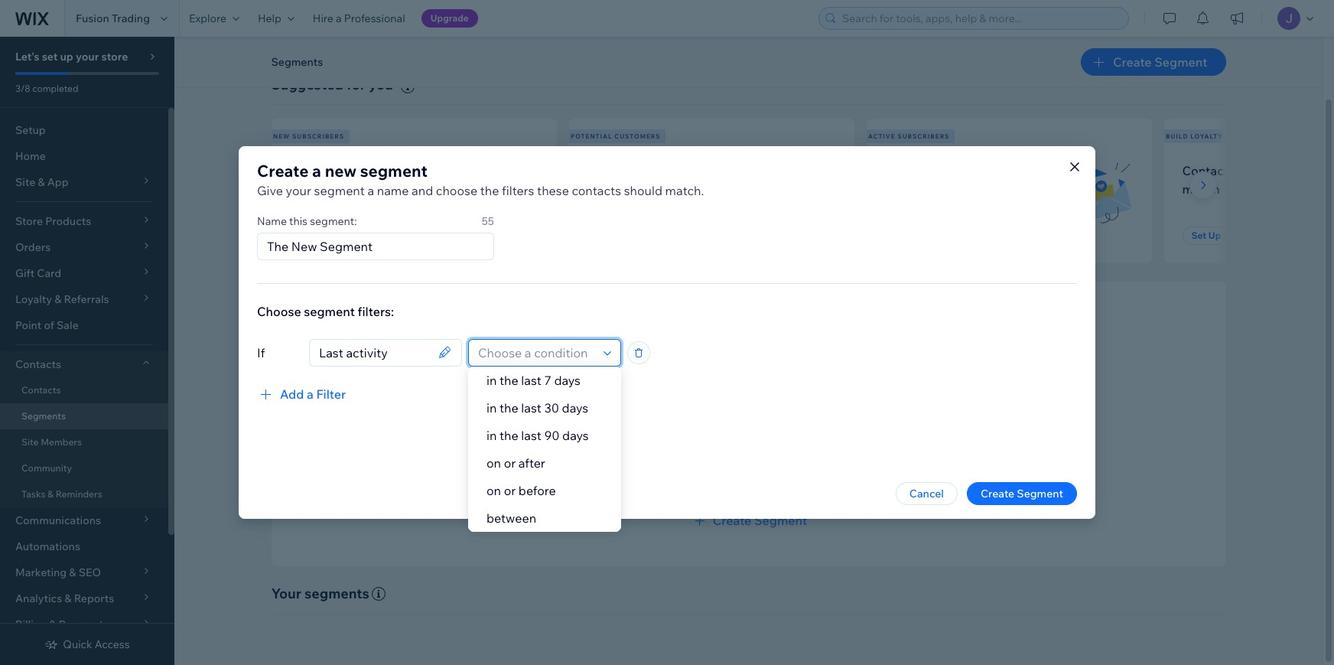 Task type: locate. For each thing, give the bounding box(es) containing it.
1 vertical spatial segments
[[21, 410, 66, 422]]

days right 7
[[554, 373, 581, 388]]

list box
[[468, 367, 622, 532]]

tasks
[[21, 488, 45, 500]]

or left before
[[504, 483, 516, 498]]

loyalty
[[1191, 132, 1224, 140]]

contacts inside create specific groups of contacts that update automatically send personalized email campaigns to drive sales and build trust get to know your high-value customers, potential leads and more
[[724, 433, 767, 447]]

new contacts who recently subscribed to your mailing list
[[290, 163, 462, 197]]

in the last 30 days
[[487, 400, 589, 416]]

1 horizontal spatial set up segment button
[[1183, 227, 1273, 245]]

last for 7
[[521, 373, 542, 388]]

segment down new
[[314, 183, 365, 198]]

0 vertical spatial segment
[[360, 161, 428, 181]]

1 horizontal spatial and
[[846, 454, 865, 468]]

new
[[325, 161, 357, 181]]

groups
[[674, 433, 709, 447]]

access
[[95, 638, 130, 651]]

1 vertical spatial days
[[562, 400, 589, 416]]

0 vertical spatial and
[[412, 183, 433, 198]]

before
[[519, 483, 556, 498]]

create segment for create segment button for segments
[[1114, 54, 1208, 70]]

2 horizontal spatial contacts
[[724, 433, 767, 447]]

this
[[289, 214, 308, 228]]

0 horizontal spatial set up segment
[[299, 230, 371, 241]]

1 last from the top
[[521, 373, 542, 388]]

1 horizontal spatial create segment button
[[967, 482, 1078, 505]]

1 horizontal spatial subscribers
[[898, 132, 950, 140]]

0 horizontal spatial create segment
[[713, 513, 808, 528]]

in up on or after
[[487, 428, 497, 443]]

2 last from the top
[[521, 400, 542, 416]]

completed
[[32, 83, 78, 94]]

or left after
[[504, 455, 516, 471]]

0 horizontal spatial contacts
[[318, 163, 369, 178]]

add
[[280, 387, 304, 402]]

potential inside potential customers who haven't made a purchase yet
[[587, 163, 639, 178]]

set
[[42, 50, 58, 64]]

1 vertical spatial to
[[778, 454, 789, 468]]

up for first set up segment button from right
[[1209, 230, 1222, 241]]

a left name
[[368, 183, 374, 198]]

1 vertical spatial on
[[487, 483, 501, 498]]

give
[[257, 183, 283, 198]]

subscribers right active
[[898, 132, 950, 140]]

the left filters
[[481, 183, 499, 198]]

days for in the last 90 days
[[563, 428, 589, 443]]

your
[[76, 50, 99, 64], [372, 181, 397, 197], [286, 183, 312, 198], [660, 474, 682, 488]]

0 vertical spatial new
[[273, 132, 290, 140]]

0 vertical spatial customers
[[615, 132, 661, 140]]

potential
[[571, 132, 613, 140], [587, 163, 639, 178]]

1 horizontal spatial who
[[705, 163, 730, 178]]

more
[[893, 474, 920, 488]]

contacts down contacts dropdown button
[[21, 384, 61, 396]]

a right the 'made'
[[668, 181, 674, 197]]

segments for "segments" button
[[271, 55, 323, 69]]

a
[[336, 11, 342, 25], [312, 161, 321, 181], [1266, 163, 1273, 178], [668, 181, 674, 197], [368, 183, 374, 198], [307, 387, 314, 402]]

1 up from the left
[[316, 230, 329, 241]]

0 vertical spatial in
[[487, 373, 497, 388]]

days right 30 at bottom
[[562, 400, 589, 416]]

up down segment:
[[316, 230, 329, 241]]

1 who from the left
[[371, 163, 396, 178]]

your left mailing on the top of the page
[[372, 181, 397, 197]]

should
[[624, 183, 663, 198]]

of
[[44, 318, 54, 332], [712, 433, 722, 447]]

in down choose a condition field
[[487, 373, 497, 388]]

set up segment down segment:
[[299, 230, 371, 241]]

your right up
[[76, 50, 99, 64]]

contacts
[[318, 163, 369, 178], [572, 183, 622, 198], [724, 433, 767, 447]]

1 set from the left
[[299, 230, 314, 241]]

automatically
[[830, 433, 898, 447]]

value
[[710, 474, 736, 488]]

name
[[257, 214, 287, 228]]

contacts
[[1183, 163, 1235, 178], [15, 357, 61, 371], [21, 384, 61, 396]]

on for on or after
[[487, 455, 501, 471]]

0 vertical spatial contacts
[[1183, 163, 1235, 178]]

point of sale link
[[0, 312, 168, 338]]

contacts inside new contacts who recently subscribed to your mailing list
[[318, 163, 369, 178]]

1 subscribers from the left
[[292, 132, 345, 140]]

create segment
[[1114, 54, 1208, 70], [981, 487, 1064, 501], [713, 513, 808, 528]]

between
[[487, 511, 537, 526]]

days for in the last 7 days
[[554, 373, 581, 388]]

of up email
[[712, 433, 722, 447]]

0 horizontal spatial who
[[371, 163, 396, 178]]

in
[[487, 373, 497, 388], [487, 400, 497, 416], [487, 428, 497, 443]]

and down recently
[[412, 183, 433, 198]]

your
[[271, 585, 302, 602]]

0 horizontal spatial and
[[412, 183, 433, 198]]

cancel
[[910, 487, 945, 501]]

contacts up subscribed
[[318, 163, 369, 178]]

create segment button for cancel
[[967, 482, 1078, 505]]

a right add
[[307, 387, 314, 402]]

know
[[630, 474, 657, 488]]

to
[[357, 181, 369, 197], [778, 454, 789, 468], [618, 474, 628, 488]]

2 vertical spatial in
[[487, 428, 497, 443]]

contacts link
[[0, 377, 168, 403]]

0 horizontal spatial of
[[44, 318, 54, 332]]

set for first set up segment button from right
[[1192, 230, 1207, 241]]

Search for tools, apps, help & more... field
[[838, 8, 1124, 29]]

2 vertical spatial and
[[872, 474, 891, 488]]

subscribers up new
[[292, 132, 345, 140]]

2 horizontal spatial create segment
[[1114, 54, 1208, 70]]

set up segment button down subscribed
[[290, 227, 380, 245]]

if
[[257, 345, 265, 361]]

segment
[[360, 161, 428, 181], [314, 183, 365, 198], [304, 304, 355, 319]]

new
[[273, 132, 290, 140], [290, 163, 316, 178]]

2 vertical spatial contacts
[[724, 433, 767, 447]]

of left sale
[[44, 318, 54, 332]]

and
[[412, 183, 433, 198], [846, 454, 865, 468], [872, 474, 891, 488]]

who inside potential customers who haven't made a purchase yet
[[705, 163, 730, 178]]

customers up match.
[[642, 163, 703, 178]]

in down in the last 7 days at the bottom left of page
[[487, 400, 497, 416]]

who up name
[[371, 163, 396, 178]]

2 vertical spatial contacts
[[21, 384, 61, 396]]

segments inside "link"
[[21, 410, 66, 422]]

last left 90
[[521, 428, 542, 443]]

contacts right the these
[[572, 183, 622, 198]]

0 vertical spatial of
[[44, 318, 54, 332]]

0 vertical spatial potential
[[571, 132, 613, 140]]

set
[[299, 230, 314, 241], [1192, 230, 1207, 241]]

90
[[545, 428, 560, 443]]

to left drive
[[778, 454, 789, 468]]

list
[[268, 118, 1335, 263]]

the down in the last 7 days at the bottom left of page
[[500, 400, 519, 416]]

2 in from the top
[[487, 400, 497, 416]]

0 horizontal spatial up
[[316, 230, 329, 241]]

1 set up segment from the left
[[299, 230, 371, 241]]

2 horizontal spatial and
[[872, 474, 891, 488]]

1 horizontal spatial set
[[1192, 230, 1207, 241]]

contacts inside dropdown button
[[15, 357, 61, 371]]

your right give in the left top of the page
[[286, 183, 312, 198]]

contacts down point of sale
[[15, 357, 61, 371]]

2 horizontal spatial create segment button
[[1082, 48, 1227, 76]]

to left name
[[357, 181, 369, 197]]

0 horizontal spatial subscribers
[[292, 132, 345, 140]]

segment up name
[[360, 161, 428, 181]]

in for in the last 90 days
[[487, 428, 497, 443]]

3 in from the top
[[487, 428, 497, 443]]

2 on from the top
[[487, 483, 501, 498]]

1 or from the top
[[504, 455, 516, 471]]

1 vertical spatial last
[[521, 400, 542, 416]]

0 vertical spatial days
[[554, 373, 581, 388]]

0 horizontal spatial set
[[299, 230, 314, 241]]

build
[[1167, 132, 1189, 140]]

tasks & reminders link
[[0, 481, 168, 507]]

1 horizontal spatial up
[[1209, 230, 1222, 241]]

and down build
[[872, 474, 891, 488]]

professional
[[344, 11, 405, 25]]

set up segment
[[299, 230, 371, 241], [1192, 230, 1264, 241]]

2 subscribers from the left
[[898, 132, 950, 140]]

2 vertical spatial create segment button
[[690, 511, 808, 530]]

to right get
[[618, 474, 628, 488]]

0 horizontal spatial set up segment button
[[290, 227, 380, 245]]

who up 'purchase'
[[705, 163, 730, 178]]

on
[[487, 455, 501, 471], [487, 483, 501, 498]]

0 vertical spatial create segment
[[1114, 54, 1208, 70]]

create segment button
[[1082, 48, 1227, 76], [967, 482, 1078, 505], [690, 511, 808, 530]]

0 horizontal spatial to
[[357, 181, 369, 197]]

new up subscribed
[[290, 163, 316, 178]]

new for new contacts who recently subscribed to your mailing list
[[290, 163, 316, 178]]

of inside sidebar element
[[44, 318, 54, 332]]

th
[[1327, 163, 1335, 178]]

1 in from the top
[[487, 373, 497, 388]]

up for 1st set up segment button
[[316, 230, 329, 241]]

30
[[545, 400, 560, 416]]

3 last from the top
[[521, 428, 542, 443]]

2 set up segment button from the left
[[1183, 227, 1273, 245]]

0 vertical spatial segments
[[271, 55, 323, 69]]

1 vertical spatial potential
[[587, 163, 639, 178]]

1 vertical spatial customers
[[642, 163, 703, 178]]

1 vertical spatial and
[[846, 454, 865, 468]]

leads
[[843, 474, 870, 488]]

in the last 7 days
[[487, 373, 581, 388]]

1 vertical spatial in
[[487, 400, 497, 416]]

customers up potential customers who haven't made a purchase yet
[[615, 132, 661, 140]]

days for in the last 30 days
[[562, 400, 589, 416]]

potential customers who haven't made a purchase yet
[[587, 163, 751, 197]]

store
[[101, 50, 128, 64]]

0 vertical spatial or
[[504, 455, 516, 471]]

segments up suggested
[[271, 55, 323, 69]]

create segment for create segment button to the left
[[713, 513, 808, 528]]

set up segment button
[[290, 227, 380, 245], [1183, 227, 1273, 245]]

quick
[[63, 638, 92, 651]]

1 vertical spatial new
[[290, 163, 316, 178]]

1 horizontal spatial to
[[618, 474, 628, 488]]

2 vertical spatial segment
[[304, 304, 355, 319]]

segments inside button
[[271, 55, 323, 69]]

to inside new contacts who recently subscribed to your mailing list
[[357, 181, 369, 197]]

create
[[1114, 54, 1152, 70], [257, 161, 309, 181], [597, 433, 630, 447], [981, 487, 1015, 501], [713, 513, 752, 528]]

add a filter
[[280, 387, 346, 402]]

2 up from the left
[[1209, 230, 1222, 241]]

1 on from the top
[[487, 455, 501, 471]]

segments for segments "link"
[[21, 410, 66, 422]]

your inside new contacts who recently subscribed to your mailing list
[[372, 181, 397, 197]]

2 vertical spatial to
[[618, 474, 628, 488]]

0 vertical spatial last
[[521, 373, 542, 388]]

segments up "site members"
[[21, 410, 66, 422]]

setup link
[[0, 117, 168, 143]]

on for on or before
[[487, 483, 501, 498]]

subscribers
[[292, 132, 345, 140], [898, 132, 950, 140]]

on left after
[[487, 455, 501, 471]]

2 vertical spatial create segment
[[713, 513, 808, 528]]

2 vertical spatial last
[[521, 428, 542, 443]]

2 or from the top
[[504, 483, 516, 498]]

and up leads
[[846, 454, 865, 468]]

1 horizontal spatial set up segment
[[1192, 230, 1264, 241]]

segment left filters: at the left top
[[304, 304, 355, 319]]

segments link
[[0, 403, 168, 429]]

2 set from the left
[[1192, 230, 1207, 241]]

potential customers
[[571, 132, 661, 140]]

2 set up segment from the left
[[1192, 230, 1264, 241]]

contacts up campaigns
[[724, 433, 767, 447]]

0 vertical spatial on
[[487, 455, 501, 471]]

new for new subscribers
[[273, 132, 290, 140]]

fusion trading
[[76, 11, 150, 25]]

2 who from the left
[[705, 163, 730, 178]]

home
[[15, 149, 46, 163]]

1 vertical spatial of
[[712, 433, 722, 447]]

customers inside potential customers who haven't made a purchase yet
[[642, 163, 703, 178]]

new subscribers
[[273, 132, 345, 140]]

set up segment button down contacts with a birthday th
[[1183, 227, 1273, 245]]

a inside button
[[307, 387, 314, 402]]

the for in the last 90 days
[[500, 428, 519, 443]]

a right the "with"
[[1266, 163, 1273, 178]]

Name this segment: field
[[263, 233, 489, 259]]

2 vertical spatial days
[[563, 428, 589, 443]]

who
[[371, 163, 396, 178], [705, 163, 730, 178]]

1 horizontal spatial create segment
[[981, 487, 1064, 501]]

1 vertical spatial contacts
[[572, 183, 622, 198]]

the down choose a condition field
[[500, 373, 519, 388]]

last for 90
[[521, 428, 542, 443]]

0 vertical spatial create segment button
[[1082, 48, 1227, 76]]

1 vertical spatial create segment
[[981, 487, 1064, 501]]

and inside the create a new segment give your segment a name and choose the filters these contacts should match.
[[412, 183, 433, 198]]

your down "personalized"
[[660, 474, 682, 488]]

let's set up your store
[[15, 50, 128, 64]]

last left 30 at bottom
[[521, 400, 542, 416]]

set up segment down contacts with a birthday th
[[1192, 230, 1264, 241]]

None field
[[315, 340, 434, 366]]

a inside potential customers who haven't made a purchase yet
[[668, 181, 674, 197]]

new up give in the left top of the page
[[273, 132, 290, 140]]

0 vertical spatial contacts
[[318, 163, 369, 178]]

let's
[[15, 50, 39, 64]]

1 vertical spatial contacts
[[15, 357, 61, 371]]

potential for potential customers
[[571, 132, 613, 140]]

1 horizontal spatial of
[[712, 433, 722, 447]]

days right 90
[[563, 428, 589, 443]]

1 horizontal spatial segments
[[271, 55, 323, 69]]

the up on or after
[[500, 428, 519, 443]]

segments
[[271, 55, 323, 69], [21, 410, 66, 422]]

your inside the create a new segment give your segment a name and choose the filters these contacts should match.
[[286, 183, 312, 198]]

contacts down loyalty
[[1183, 163, 1235, 178]]

up
[[316, 230, 329, 241], [1209, 230, 1222, 241]]

last left 7
[[521, 373, 542, 388]]

1 vertical spatial or
[[504, 483, 516, 498]]

customers for potential customers who haven't made a purchase yet
[[642, 163, 703, 178]]

1 vertical spatial segment
[[314, 183, 365, 198]]

yet
[[733, 181, 751, 197]]

0 horizontal spatial segments
[[21, 410, 66, 422]]

create a new segment give your segment a name and choose the filters these contacts should match.
[[257, 161, 704, 198]]

up down contacts with a birthday th
[[1209, 230, 1222, 241]]

on or before
[[487, 483, 556, 498]]

new inside new contacts who recently subscribed to your mailing list
[[290, 163, 316, 178]]

1 vertical spatial create segment button
[[967, 482, 1078, 505]]

create specific groups of contacts that update automatically send personalized email campaigns to drive sales and build trust get to know your high-value customers, potential leads and more
[[597, 433, 920, 488]]

1 horizontal spatial contacts
[[572, 183, 622, 198]]

who inside new contacts who recently subscribed to your mailing list
[[371, 163, 396, 178]]

days
[[554, 373, 581, 388], [562, 400, 589, 416], [563, 428, 589, 443]]

upgrade button
[[421, 9, 478, 28]]

0 vertical spatial to
[[357, 181, 369, 197]]

on up between
[[487, 483, 501, 498]]



Task type: vqa. For each thing, say whether or not it's contained in the screenshot.
Explore
yes



Task type: describe. For each thing, give the bounding box(es) containing it.
your segments
[[271, 585, 370, 602]]

subscribed
[[290, 181, 354, 197]]

55
[[482, 214, 494, 228]]

0 horizontal spatial create segment button
[[690, 511, 808, 530]]

filters
[[502, 183, 535, 198]]

site
[[21, 436, 39, 448]]

segments
[[305, 585, 370, 602]]

in for in the last 30 days
[[487, 400, 497, 416]]

a inside contacts with a birthday th
[[1266, 163, 1273, 178]]

choose segment filters:
[[257, 304, 394, 319]]

hire
[[313, 11, 334, 25]]

hire a professional
[[313, 11, 405, 25]]

community link
[[0, 455, 168, 481]]

choose
[[436, 183, 478, 198]]

contacts inside the create a new segment give your segment a name and choose the filters these contacts should match.
[[572, 183, 622, 198]]

that
[[770, 433, 790, 447]]

update
[[792, 433, 828, 447]]

who for purchase
[[705, 163, 730, 178]]

list
[[445, 181, 462, 197]]

on or after
[[487, 455, 546, 471]]

you
[[369, 76, 393, 93]]

suggested
[[271, 76, 344, 93]]

suggested for you
[[271, 76, 393, 93]]

made
[[632, 181, 665, 197]]

help button
[[249, 0, 304, 37]]

choose
[[257, 304, 301, 319]]

7
[[545, 373, 552, 388]]

drive
[[791, 454, 816, 468]]

set up segment for first set up segment button from right
[[1192, 230, 1264, 241]]

contacts with a birthday th
[[1183, 163, 1335, 197]]

quick access
[[63, 638, 130, 651]]

campaigns
[[721, 454, 776, 468]]

of inside create specific groups of contacts that update automatically send personalized email campaigns to drive sales and build trust get to know your high-value customers, potential leads and more
[[712, 433, 722, 447]]

home link
[[0, 143, 168, 169]]

your inside sidebar element
[[76, 50, 99, 64]]

in for in the last 7 days
[[487, 373, 497, 388]]

fusion
[[76, 11, 109, 25]]

get
[[597, 474, 615, 488]]

customers for potential customers
[[615, 132, 661, 140]]

haven't
[[587, 181, 629, 197]]

up
[[60, 50, 73, 64]]

the for in the last 7 days
[[500, 373, 519, 388]]

automations
[[15, 540, 80, 553]]

contacts inside contacts with a birthday th
[[1183, 163, 1235, 178]]

who for your
[[371, 163, 396, 178]]

help
[[258, 11, 282, 25]]

members
[[41, 436, 82, 448]]

a right hire
[[336, 11, 342, 25]]

or for before
[[504, 483, 516, 498]]

3/8 completed
[[15, 83, 78, 94]]

subscribers for active subscribers
[[898, 132, 950, 140]]

personalized
[[626, 454, 689, 468]]

community
[[21, 462, 72, 474]]

birthday
[[1275, 163, 1324, 178]]

build
[[867, 454, 893, 468]]

set for 1st set up segment button
[[299, 230, 314, 241]]

create inside the create a new segment give your segment a name and choose the filters these contacts should match.
[[257, 161, 309, 181]]

add a filter button
[[257, 385, 346, 403]]

trust
[[895, 454, 919, 468]]

potential for potential customers who haven't made a purchase yet
[[587, 163, 639, 178]]

point of sale
[[15, 318, 79, 332]]

contacts for contacts dropdown button
[[15, 357, 61, 371]]

automations link
[[0, 534, 168, 560]]

email
[[692, 454, 719, 468]]

the for in the last 30 days
[[500, 400, 519, 416]]

a up subscribed
[[312, 161, 321, 181]]

last for 30
[[521, 400, 542, 416]]

the inside the create a new segment give your segment a name and choose the filters these contacts should match.
[[481, 183, 499, 198]]

customers,
[[738, 474, 794, 488]]

for
[[347, 76, 366, 93]]

2 horizontal spatial to
[[778, 454, 789, 468]]

sales
[[819, 454, 844, 468]]

reminders
[[56, 488, 102, 500]]

with
[[1238, 163, 1263, 178]]

in the last 90 days
[[487, 428, 589, 443]]

site members
[[21, 436, 82, 448]]

build loyalty
[[1167, 132, 1224, 140]]

match.
[[666, 183, 704, 198]]

filter
[[316, 387, 346, 402]]

create segment button for segments
[[1082, 48, 1227, 76]]

list containing new contacts who recently subscribed to your mailing list
[[268, 118, 1335, 263]]

&
[[48, 488, 54, 500]]

cancel button
[[896, 482, 958, 505]]

sidebar element
[[0, 37, 175, 665]]

potential
[[796, 474, 841, 488]]

site members link
[[0, 429, 168, 455]]

active
[[869, 132, 896, 140]]

recently
[[398, 163, 445, 178]]

list box containing in the last 7 days
[[468, 367, 622, 532]]

upgrade
[[431, 12, 469, 24]]

create inside create specific groups of contacts that update automatically send personalized email campaigns to drive sales and build trust get to know your high-value customers, potential leads and more
[[597, 433, 630, 447]]

your inside create specific groups of contacts that update automatically send personalized email campaigns to drive sales and build trust get to know your high-value customers, potential leads and more
[[660, 474, 682, 488]]

setup
[[15, 123, 46, 137]]

name this segment:
[[257, 214, 357, 228]]

explore
[[189, 11, 227, 25]]

3/8
[[15, 83, 30, 94]]

segment:
[[310, 214, 357, 228]]

quick access button
[[45, 638, 130, 651]]

or for after
[[504, 455, 516, 471]]

subscribers for new subscribers
[[292, 132, 345, 140]]

set up segment for 1st set up segment button
[[299, 230, 371, 241]]

sale
[[57, 318, 79, 332]]

hire a professional link
[[304, 0, 415, 37]]

filters:
[[358, 304, 394, 319]]

contacts button
[[0, 351, 168, 377]]

1 set up segment button from the left
[[290, 227, 380, 245]]

contacts for contacts link
[[21, 384, 61, 396]]

Choose a condition field
[[474, 340, 599, 366]]



